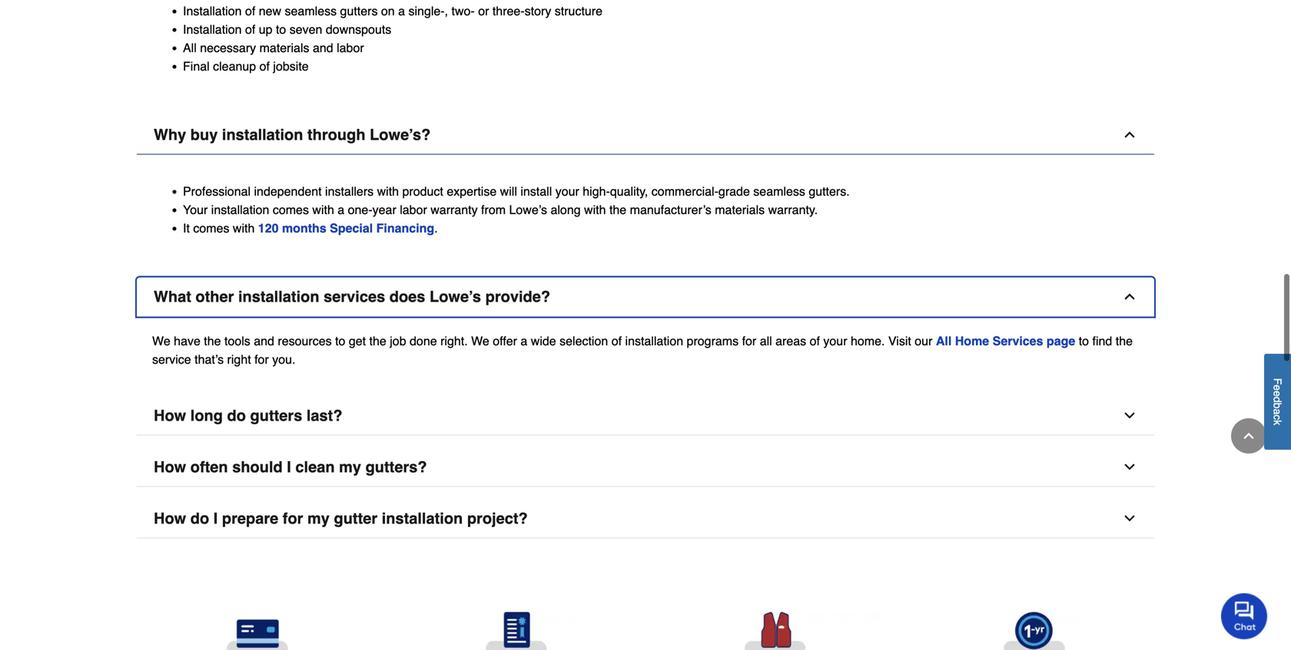 Task type: describe. For each thing, give the bounding box(es) containing it.
120
[[258, 217, 279, 231]]

chat invite button image
[[1221, 593, 1268, 640]]

last?
[[307, 403, 342, 420]]

1 vertical spatial comes
[[193, 217, 229, 231]]

2 we from the left
[[471, 330, 489, 344]]

b
[[1272, 403, 1284, 409]]

installation right buy
[[222, 121, 303, 139]]

how long do gutters last?
[[154, 403, 342, 420]]

what other installation services does lowe's provide?
[[154, 283, 550, 301]]

chevron up image
[[1122, 122, 1137, 138]]

0 vertical spatial do
[[227, 403, 246, 420]]

seven
[[290, 18, 322, 32]]

wide
[[531, 330, 556, 344]]

areas
[[776, 330, 806, 344]]

gutter
[[334, 506, 377, 523]]

prepare
[[222, 506, 278, 523]]

our
[[915, 330, 933, 344]]

you.
[[272, 348, 295, 362]]

install
[[521, 180, 552, 194]]

it
[[183, 217, 190, 231]]

gutters.
[[809, 180, 850, 194]]

chevron up image inside what other installation services does lowe's provide? button
[[1122, 285, 1137, 300]]

materials inside installation of up to seven downspouts all necessary materials and labor final cleanup of jobsite
[[259, 36, 309, 50]]

year
[[372, 198, 396, 212]]

installation inside professional independent installers with product expertise will install your high-quality, commercial-grade seamless gutters. your installation comes with a one-year labor warranty from lowe's along with the manufacturer's materials warranty. it comes with 120 months special financing .
[[211, 198, 269, 212]]

a lowe's red vest icon. image
[[658, 608, 892, 651]]

special
[[330, 217, 373, 231]]

manufacturer's
[[630, 198, 711, 212]]

a dark blue background check icon. image
[[399, 608, 633, 651]]

warranty
[[431, 198, 478, 212]]

buy
[[190, 121, 218, 139]]

with up year
[[377, 180, 399, 194]]

we have the tools and resources to get the job done right. we offer a wide selection of installation programs for all areas of your home. visit our all home services page
[[152, 330, 1075, 344]]

a inside button
[[1272, 409, 1284, 415]]

will
[[500, 180, 517, 194]]

tools
[[224, 330, 250, 344]]

of right areas
[[810, 330, 820, 344]]

with up months
[[312, 198, 334, 212]]

what
[[154, 283, 191, 301]]

1 vertical spatial do
[[190, 506, 209, 523]]

find
[[1092, 330, 1112, 344]]

why
[[154, 121, 186, 139]]

all home services page link
[[936, 330, 1075, 344]]

page
[[1047, 330, 1075, 344]]

how do i prepare for my gutter installation project?
[[154, 506, 528, 523]]

lowe's?
[[370, 121, 431, 139]]

expertise
[[447, 180, 497, 194]]

provide?
[[485, 283, 550, 301]]

.
[[434, 217, 438, 231]]

home.
[[851, 330, 885, 344]]

downspouts
[[326, 18, 391, 32]]

why buy installation through lowe's?
[[154, 121, 431, 139]]

installation
[[183, 18, 242, 32]]

why buy installation through lowe's? button
[[137, 111, 1154, 150]]

how do i prepare for my gutter installation project? button
[[137, 495, 1154, 534]]

job
[[390, 330, 406, 344]]

1 horizontal spatial to
[[335, 330, 345, 344]]

f
[[1272, 379, 1284, 385]]

your inside professional independent installers with product expertise will install your high-quality, commercial-grade seamless gutters. your installation comes with a one-year labor warranty from lowe's along with the manufacturer's materials warranty. it comes with 120 months special financing .
[[555, 180, 579, 194]]

the up that's
[[204, 330, 221, 344]]

to find the service that's right for you.
[[152, 330, 1133, 362]]

installation down gutters?
[[382, 506, 463, 523]]

i inside button
[[287, 454, 291, 472]]

installation inside button
[[238, 283, 319, 301]]

service
[[152, 348, 191, 362]]

warranty.
[[768, 198, 818, 212]]

how long do gutters last? button
[[137, 392, 1154, 431]]

i inside button
[[213, 506, 218, 523]]

jobsite
[[273, 54, 309, 69]]

services
[[993, 330, 1043, 344]]

lowe's inside professional independent installers with product expertise will install your high-quality, commercial-grade seamless gutters. your installation comes with a one-year labor warranty from lowe's along with the manufacturer's materials warranty. it comes with 120 months special financing .
[[509, 198, 547, 212]]

does
[[389, 283, 425, 301]]

selection
[[560, 330, 608, 344]]

the left job
[[369, 330, 386, 344]]

with left 120
[[233, 217, 255, 231]]

materials inside professional independent installers with product expertise will install your high-quality, commercial-grade seamless gutters. your installation comes with a one-year labor warranty from lowe's along with the manufacturer's materials warranty. it comes with 120 months special financing .
[[715, 198, 765, 212]]

that's
[[195, 348, 224, 362]]

installation of up to seven downspouts all necessary materials and labor final cleanup of jobsite
[[183, 18, 391, 69]]

chevron down image for how do i prepare for my gutter installation project?
[[1122, 507, 1137, 522]]

f e e d b a c k
[[1272, 379, 1284, 426]]

commercial-
[[652, 180, 719, 194]]

what other installation services does lowe's provide? button
[[137, 273, 1154, 312]]

from
[[481, 198, 506, 212]]

independent
[[254, 180, 322, 194]]

along
[[551, 198, 581, 212]]

other
[[196, 283, 234, 301]]

lowe's inside what other installation services does lowe's provide? button
[[430, 283, 481, 301]]



Task type: locate. For each thing, give the bounding box(es) containing it.
how for how long do gutters last?
[[154, 403, 186, 420]]

chevron down image for how long do gutters last?
[[1122, 404, 1137, 419]]

0 horizontal spatial for
[[254, 348, 269, 362]]

chevron down image inside how long do gutters last? button
[[1122, 404, 1137, 419]]

to left find
[[1079, 330, 1089, 344]]

0 horizontal spatial to
[[276, 18, 286, 32]]

1 horizontal spatial chevron up image
[[1241, 429, 1257, 444]]

get
[[349, 330, 366, 344]]

1 horizontal spatial do
[[227, 403, 246, 420]]

should
[[232, 454, 283, 472]]

how inside button
[[154, 454, 186, 472]]

a right offer
[[521, 330, 527, 344]]

gutters
[[250, 403, 302, 420]]

do
[[227, 403, 246, 420], [190, 506, 209, 523]]

chevron down image inside how do i prepare for my gutter installation project? button
[[1122, 507, 1137, 522]]

a left one-
[[338, 198, 344, 212]]

the inside 'to find the service that's right for you.'
[[1116, 330, 1133, 344]]

chevron up image
[[1122, 285, 1137, 300], [1241, 429, 1257, 444]]

how often should i clean my gutters?
[[154, 454, 427, 472]]

for left the you.
[[254, 348, 269, 362]]

2 how from the top
[[154, 454, 186, 472]]

we up service
[[152, 330, 170, 344]]

chevron down image
[[1122, 455, 1137, 471]]

materials up jobsite on the top of page
[[259, 36, 309, 50]]

1 e from the top
[[1272, 385, 1284, 391]]

2 chevron down image from the top
[[1122, 507, 1137, 522]]

120 months special financing link
[[258, 217, 434, 231]]

1 vertical spatial for
[[254, 348, 269, 362]]

labor inside installation of up to seven downspouts all necessary materials and labor final cleanup of jobsite
[[337, 36, 364, 50]]

for left all
[[742, 330, 756, 344]]

chevron down image down chevron down icon
[[1122, 507, 1137, 522]]

clean
[[295, 454, 335, 472]]

labor
[[337, 36, 364, 50], [400, 198, 427, 212]]

to
[[276, 18, 286, 32], [335, 330, 345, 344], [1079, 330, 1089, 344]]

e up b
[[1272, 391, 1284, 397]]

my inside button
[[307, 506, 330, 523]]

k
[[1272, 421, 1284, 426]]

1 horizontal spatial your
[[823, 330, 847, 344]]

and inside installation of up to seven downspouts all necessary materials and labor final cleanup of jobsite
[[313, 36, 333, 50]]

a up k
[[1272, 409, 1284, 415]]

for
[[742, 330, 756, 344], [254, 348, 269, 362], [283, 506, 303, 523]]

0 horizontal spatial your
[[555, 180, 579, 194]]

lowe's up right.
[[430, 283, 481, 301]]

0 vertical spatial how
[[154, 403, 186, 420]]

how for how do i prepare for my gutter installation project?
[[154, 506, 186, 523]]

1 horizontal spatial we
[[471, 330, 489, 344]]

do left prepare
[[190, 506, 209, 523]]

your left home. at the bottom right of the page
[[823, 330, 847, 344]]

1 horizontal spatial all
[[936, 330, 952, 344]]

of left jobsite on the top of page
[[259, 54, 270, 69]]

1 vertical spatial a
[[521, 330, 527, 344]]

and right tools
[[254, 330, 274, 344]]

and down seven
[[313, 36, 333, 50]]

1 horizontal spatial comes
[[273, 198, 309, 212]]

with
[[377, 180, 399, 194], [312, 198, 334, 212], [584, 198, 606, 212], [233, 217, 255, 231]]

installation down what other installation services does lowe's provide? button
[[625, 330, 683, 344]]

product
[[402, 180, 443, 194]]

0 vertical spatial all
[[183, 36, 197, 50]]

1 vertical spatial your
[[823, 330, 847, 344]]

1 chevron down image from the top
[[1122, 404, 1137, 419]]

0 horizontal spatial chevron up image
[[1122, 285, 1137, 300]]

cleanup
[[213, 54, 256, 69]]

1 vertical spatial chevron down image
[[1122, 507, 1137, 522]]

installation
[[222, 121, 303, 139], [211, 198, 269, 212], [238, 283, 319, 301], [625, 330, 683, 344], [382, 506, 463, 523]]

right.
[[440, 330, 468, 344]]

0 horizontal spatial labor
[[337, 36, 364, 50]]

all right "our"
[[936, 330, 952, 344]]

1 vertical spatial my
[[307, 506, 330, 523]]

how for how often should i clean my gutters?
[[154, 454, 186, 472]]

your up 'along'
[[555, 180, 579, 194]]

home
[[955, 330, 989, 344]]

how inside how long do gutters last? button
[[154, 403, 186, 420]]

for inside 'to find the service that's right for you.'
[[254, 348, 269, 362]]

1 horizontal spatial i
[[287, 454, 291, 472]]

1 horizontal spatial materials
[[715, 198, 765, 212]]

to left get
[[335, 330, 345, 344]]

right
[[227, 348, 251, 362]]

0 horizontal spatial my
[[307, 506, 330, 523]]

materials
[[259, 36, 309, 50], [715, 198, 765, 212]]

up
[[259, 18, 272, 32]]

programs
[[687, 330, 739, 344]]

all inside installation of up to seven downspouts all necessary materials and labor final cleanup of jobsite
[[183, 36, 197, 50]]

of
[[245, 18, 255, 32], [259, 54, 270, 69], [612, 330, 622, 344], [810, 330, 820, 344]]

all up final
[[183, 36, 197, 50]]

the down quality,
[[609, 198, 626, 212]]

comes down the your
[[193, 217, 229, 231]]

installation up resources
[[238, 283, 319, 301]]

c
[[1272, 415, 1284, 421]]

of left the up
[[245, 18, 255, 32]]

i left prepare
[[213, 506, 218, 523]]

done
[[410, 330, 437, 344]]

all
[[760, 330, 772, 344]]

2 vertical spatial a
[[1272, 409, 1284, 415]]

to right the up
[[276, 18, 286, 32]]

0 horizontal spatial we
[[152, 330, 170, 344]]

1 horizontal spatial a
[[521, 330, 527, 344]]

chevron up image inside scroll to top element
[[1241, 429, 1257, 444]]

your
[[183, 198, 208, 212]]

my for clean
[[339, 454, 361, 472]]

2 horizontal spatial to
[[1079, 330, 1089, 344]]

0 vertical spatial lowe's
[[509, 198, 547, 212]]

materials down grade
[[715, 198, 765, 212]]

how
[[154, 403, 186, 420], [154, 454, 186, 472], [154, 506, 186, 523]]

grade
[[719, 180, 750, 194]]

through
[[307, 121, 365, 139]]

visit
[[888, 330, 911, 344]]

0 horizontal spatial a
[[338, 198, 344, 212]]

seamless
[[753, 180, 805, 194]]

for inside button
[[283, 506, 303, 523]]

0 vertical spatial chevron up image
[[1122, 285, 1137, 300]]

1 vertical spatial and
[[254, 330, 274, 344]]

0 vertical spatial a
[[338, 198, 344, 212]]

2 horizontal spatial a
[[1272, 409, 1284, 415]]

final
[[183, 54, 210, 69]]

0 horizontal spatial lowe's
[[430, 283, 481, 301]]

months
[[282, 217, 326, 231]]

and
[[313, 36, 333, 50], [254, 330, 274, 344]]

1 vertical spatial how
[[154, 454, 186, 472]]

long
[[190, 403, 223, 420]]

0 horizontal spatial i
[[213, 506, 218, 523]]

a
[[338, 198, 344, 212], [521, 330, 527, 344], [1272, 409, 1284, 415]]

labor inside professional independent installers with product expertise will install your high-quality, commercial-grade seamless gutters. your installation comes with a one-year labor warranty from lowe's along with the manufacturer's materials warranty. it comes with 120 months special financing .
[[400, 198, 427, 212]]

1 vertical spatial all
[[936, 330, 952, 344]]

a inside professional independent installers with product expertise will install your high-quality, commercial-grade seamless gutters. your installation comes with a one-year labor warranty from lowe's along with the manufacturer's materials warranty. it comes with 120 months special financing .
[[338, 198, 344, 212]]

1 horizontal spatial my
[[339, 454, 361, 472]]

1 horizontal spatial for
[[283, 506, 303, 523]]

comes down independent
[[273, 198, 309, 212]]

services
[[324, 283, 385, 301]]

0 horizontal spatial all
[[183, 36, 197, 50]]

1 horizontal spatial and
[[313, 36, 333, 50]]

2 horizontal spatial for
[[742, 330, 756, 344]]

professional independent installers with product expertise will install your high-quality, commercial-grade seamless gutters. your installation comes with a one-year labor warranty from lowe's along with the manufacturer's materials warranty. it comes with 120 months special financing .
[[183, 180, 850, 231]]

1 vertical spatial i
[[213, 506, 218, 523]]

2 e from the top
[[1272, 391, 1284, 397]]

high-
[[583, 180, 610, 194]]

a blue 1-year labor warranty icon. image
[[917, 608, 1151, 651]]

labor down downspouts
[[337, 36, 364, 50]]

chevron down image
[[1122, 404, 1137, 419], [1122, 507, 1137, 522]]

for right prepare
[[283, 506, 303, 523]]

the right find
[[1116, 330, 1133, 344]]

i left clean
[[287, 454, 291, 472]]

do right long
[[227, 403, 246, 420]]

installation down professional
[[211, 198, 269, 212]]

offer
[[493, 330, 517, 344]]

1 vertical spatial lowe's
[[430, 283, 481, 301]]

1 vertical spatial materials
[[715, 198, 765, 212]]

to inside 'to find the service that's right for you.'
[[1079, 330, 1089, 344]]

we left offer
[[471, 330, 489, 344]]

installers
[[325, 180, 374, 194]]

my for for
[[307, 506, 330, 523]]

0 horizontal spatial materials
[[259, 36, 309, 50]]

0 vertical spatial comes
[[273, 198, 309, 212]]

f e e d b a c k button
[[1264, 354, 1291, 450]]

the inside professional independent installers with product expertise will install your high-quality, commercial-grade seamless gutters. your installation comes with a one-year labor warranty from lowe's along with the manufacturer's materials warranty. it comes with 120 months special financing .
[[609, 198, 626, 212]]

with down 'high-'
[[584, 198, 606, 212]]

e
[[1272, 385, 1284, 391], [1272, 391, 1284, 397]]

lowe's
[[509, 198, 547, 212], [430, 283, 481, 301]]

1 we from the left
[[152, 330, 170, 344]]

e up d
[[1272, 385, 1284, 391]]

0 horizontal spatial and
[[254, 330, 274, 344]]

0 horizontal spatial comes
[[193, 217, 229, 231]]

3 how from the top
[[154, 506, 186, 523]]

a dark blue credit card icon. image
[[140, 608, 374, 651]]

gutters?
[[365, 454, 427, 472]]

how inside how do i prepare for my gutter installation project? button
[[154, 506, 186, 523]]

comes
[[273, 198, 309, 212], [193, 217, 229, 231]]

of right selection
[[612, 330, 622, 344]]

to inside installation of up to seven downspouts all necessary materials and labor final cleanup of jobsite
[[276, 18, 286, 32]]

2 vertical spatial how
[[154, 506, 186, 523]]

one-
[[348, 198, 372, 212]]

d
[[1272, 397, 1284, 403]]

quality,
[[610, 180, 648, 194]]

scroll to top element
[[1231, 419, 1267, 454]]

labor up financing
[[400, 198, 427, 212]]

0 vertical spatial your
[[555, 180, 579, 194]]

0 vertical spatial chevron down image
[[1122, 404, 1137, 419]]

0 horizontal spatial do
[[190, 506, 209, 523]]

financing
[[376, 217, 434, 231]]

0 vertical spatial labor
[[337, 36, 364, 50]]

0 vertical spatial and
[[313, 36, 333, 50]]

0 vertical spatial for
[[742, 330, 756, 344]]

1 how from the top
[[154, 403, 186, 420]]

how often should i clean my gutters? button
[[137, 444, 1154, 483]]

resources
[[278, 330, 332, 344]]

professional
[[183, 180, 251, 194]]

0 vertical spatial materials
[[259, 36, 309, 50]]

often
[[190, 454, 228, 472]]

1 vertical spatial chevron up image
[[1241, 429, 1257, 444]]

project?
[[467, 506, 528, 523]]

have
[[174, 330, 200, 344]]

0 vertical spatial my
[[339, 454, 361, 472]]

my inside button
[[339, 454, 361, 472]]

1 horizontal spatial labor
[[400, 198, 427, 212]]

chevron down image up chevron down icon
[[1122, 404, 1137, 419]]

all
[[183, 36, 197, 50], [936, 330, 952, 344]]

necessary
[[200, 36, 256, 50]]

your
[[555, 180, 579, 194], [823, 330, 847, 344]]

we
[[152, 330, 170, 344], [471, 330, 489, 344]]

2 vertical spatial for
[[283, 506, 303, 523]]

my right clean
[[339, 454, 361, 472]]

1 vertical spatial labor
[[400, 198, 427, 212]]

1 horizontal spatial lowe's
[[509, 198, 547, 212]]

lowe's down install
[[509, 198, 547, 212]]

0 vertical spatial i
[[287, 454, 291, 472]]

my
[[339, 454, 361, 472], [307, 506, 330, 523]]

my left gutter
[[307, 506, 330, 523]]



Task type: vqa. For each thing, say whether or not it's contained in the screenshot.
DOES
yes



